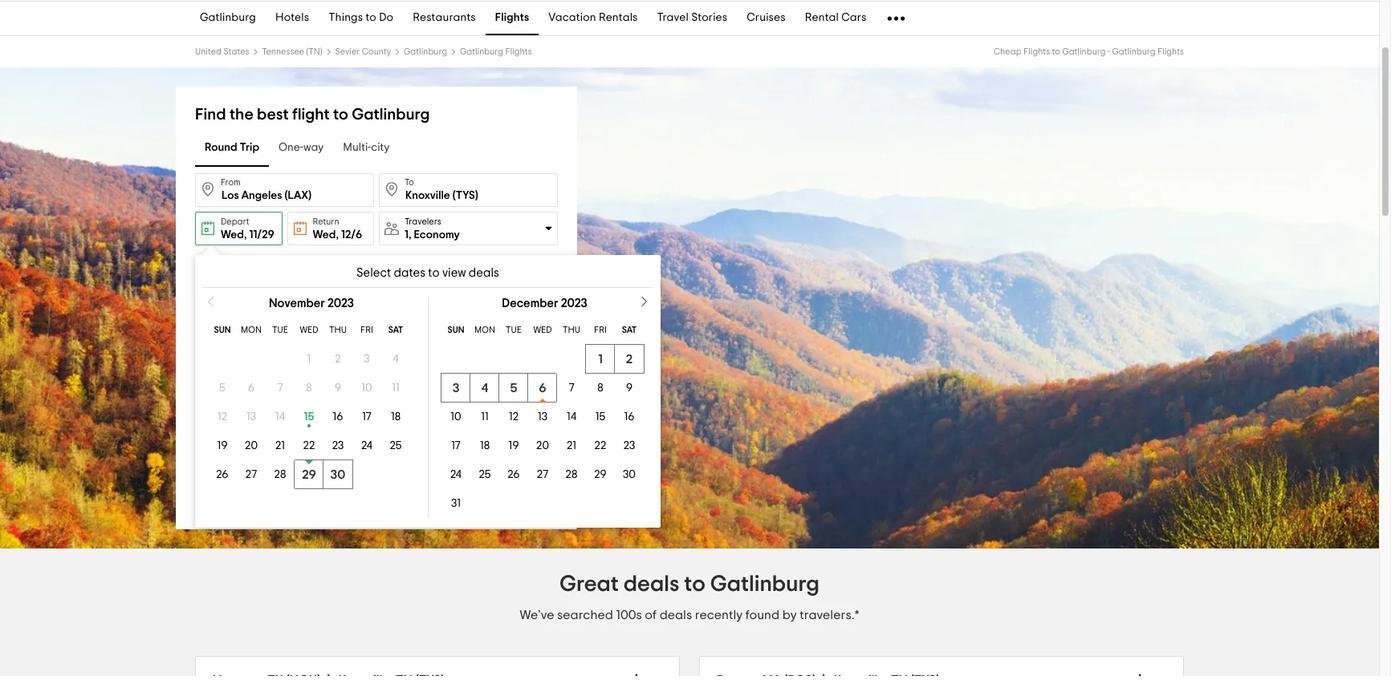 Task type: locate. For each thing, give the bounding box(es) containing it.
things
[[329, 12, 363, 24]]

1 horizontal spatial 30
[[623, 470, 636, 481]]

1 thu from the left
[[329, 326, 347, 335]]

sun down the compare
[[214, 326, 231, 335]]

return wed, 12/6
[[313, 218, 362, 241]]

0 horizontal spatial sat
[[388, 326, 403, 335]]

sun
[[214, 326, 231, 335], [448, 326, 464, 335]]

1 for 6
[[598, 353, 603, 366]]

3 right thu nov 02 2023 cell
[[364, 354, 370, 365]]

wed down december 2023
[[533, 326, 552, 335]]

1 horizontal spatial 26
[[508, 470, 520, 481]]

the
[[230, 107, 254, 123]]

grid containing 1
[[428, 298, 661, 519]]

row containing 10
[[442, 403, 644, 432]]

1 sat from the left
[[388, 326, 403, 335]]

0 horizontal spatial 22
[[303, 441, 315, 452]]

deals
[[469, 267, 499, 279], [624, 574, 679, 596], [660, 609, 692, 622]]

gatlinburg right -
[[1112, 47, 1156, 56]]

26 for tue dec 26 2023 cell
[[508, 470, 520, 481]]

24 inside cell
[[450, 470, 462, 481]]

2 22 from the left
[[595, 441, 606, 452]]

round trip
[[205, 142, 259, 154]]

1 horizontal spatial 2
[[626, 353, 633, 366]]

0 vertical spatial select
[[357, 267, 391, 279]]

0 horizontal spatial 16
[[333, 412, 343, 423]]

14 inside cell
[[275, 412, 285, 423]]

22 right the thu dec 21 2023 cell
[[595, 441, 606, 452]]

1 wed, from the left
[[221, 230, 247, 241]]

2 23 from the left
[[623, 441, 635, 452]]

1 horizontal spatial row group
[[442, 345, 648, 519]]

26 down select all
[[216, 470, 229, 481]]

1 28 from the left
[[274, 470, 286, 481]]

row group for november
[[208, 345, 415, 490]]

0 vertical spatial 18
[[391, 412, 401, 423]]

27 down all
[[246, 470, 257, 481]]

0 horizontal spatial 20
[[245, 441, 258, 452]]

sat nov 18 2023 cell
[[381, 403, 410, 432]]

0 horizontal spatial 2023
[[328, 298, 354, 310]]

19
[[217, 441, 228, 452], [508, 441, 519, 452]]

1 horizontal spatial 1
[[405, 229, 409, 240]]

tue dec 19 2023 cell
[[499, 432, 528, 461]]

24
[[361, 441, 373, 452], [450, 470, 462, 481]]

sat dec 02 2023 cell
[[615, 345, 644, 374]]

2 for 6
[[626, 353, 633, 366]]

1 vertical spatial 24
[[450, 470, 462, 481]]

22 right tue nov 21 2023 cell
[[303, 441, 315, 452]]

row containing 17
[[442, 432, 644, 461]]

1 horizontal spatial 17
[[451, 441, 461, 452]]

0 horizontal spatial 3
[[364, 354, 370, 365]]

1 row group from the left
[[208, 345, 415, 490]]

fri for 6
[[594, 326, 607, 335]]

1 horizontal spatial 27
[[537, 470, 548, 481]]

0 horizontal spatial 29
[[302, 469, 316, 482]]

1 horizontal spatial city or airport text field
[[379, 173, 558, 207]]

11 inside mon dec 11 2023 cell
[[481, 412, 489, 423]]

16
[[333, 412, 343, 423], [624, 412, 635, 423]]

0 vertical spatial 24
[[361, 441, 373, 452]]

we've
[[520, 609, 554, 622]]

23 inside thu nov 23 2023 cell
[[332, 441, 344, 452]]

0 horizontal spatial 2
[[335, 354, 341, 365]]

wed
[[300, 326, 318, 335], [533, 326, 552, 335]]

9 down thu nov 02 2023 cell
[[335, 383, 341, 394]]

0 horizontal spatial 4
[[393, 354, 399, 365]]

row group for december
[[442, 345, 648, 519]]

22 for fri dec 22 2023 cell
[[595, 441, 606, 452]]

23 right fri dec 22 2023 cell
[[623, 441, 635, 452]]

City or Airport text field
[[195, 173, 374, 207], [379, 173, 558, 207]]

cheap
[[994, 47, 1022, 56]]

4 for sat nov 04 2023 cell on the bottom of the page
[[393, 354, 399, 365]]

17 up sun dec 24 2023 cell
[[451, 441, 461, 452]]

25
[[390, 441, 402, 452], [479, 470, 491, 481]]

2 12 from the left
[[509, 412, 519, 423]]

25 inside mon dec 25 2023 cell
[[479, 470, 491, 481]]

flights up gatlinburg flights link in the left of the page
[[495, 12, 529, 24]]

1 27 from the left
[[246, 470, 257, 481]]

9 inside cell
[[626, 383, 633, 394]]

10 down fri nov 03 2023 cell
[[362, 383, 372, 394]]

9 inside cell
[[335, 383, 341, 394]]

24 for fri nov 24 2023 cell
[[361, 441, 373, 452]]

to for cheap flights to gatlinburg - gatlinburg flights
[[1052, 47, 1060, 56]]

0 horizontal spatial fri
[[361, 326, 373, 335]]

sun nov 19 2023 cell
[[208, 432, 237, 461]]

11 for sat nov 11 2023 cell
[[392, 383, 400, 394]]

sat nov 25 2023 cell
[[381, 432, 410, 461]]

0 horizontal spatial 28
[[274, 470, 286, 481]]

fri nov 17 2023 cell
[[352, 403, 381, 432]]

0 horizontal spatial 5
[[219, 383, 226, 394]]

0 horizontal spatial 21
[[275, 441, 285, 452]]

1 horizontal spatial 18
[[480, 441, 490, 452]]

0 vertical spatial 10
[[362, 383, 372, 394]]

sat nov 04 2023 cell
[[381, 345, 410, 374]]

2023 right december on the left top of page
[[561, 298, 587, 310]]

city or airport text field for from
[[195, 173, 374, 207]]

wed nov 22 2023 cell
[[295, 432, 324, 461]]

13 inside "cell"
[[538, 412, 548, 423]]

1 vertical spatial select
[[195, 450, 232, 462]]

1 horizontal spatial mon
[[474, 326, 495, 335]]

thu nov 30 2023 cell
[[324, 461, 352, 490]]

row group
[[208, 345, 415, 490], [442, 345, 648, 519]]

11 left the tue dec 12 2023 cell
[[481, 412, 489, 423]]

1 mon from the left
[[241, 326, 262, 335]]

5 right mon dec 04 2023 cell
[[510, 382, 517, 395]]

13 inside cell
[[246, 412, 256, 423]]

airports
[[437, 270, 484, 283]]

1 inside cell
[[598, 353, 603, 366]]

2 horizontal spatial 1
[[598, 353, 603, 366]]

0 horizontal spatial city or airport text field
[[195, 173, 374, 207]]

23 for thu nov 23 2023 cell
[[332, 441, 344, 452]]

0 horizontal spatial 19
[[217, 441, 228, 452]]

select for select all
[[195, 450, 232, 462]]

28 inside tue nov 28 2023 cell
[[274, 470, 286, 481]]

fri dec 22 2023 cell
[[586, 432, 615, 461]]

cruises
[[747, 12, 786, 24]]

1 7 from the left
[[277, 383, 283, 394]]

1 20 from the left
[[245, 441, 258, 452]]

from
[[221, 178, 241, 187]]

0 horizontal spatial tue
[[272, 326, 288, 335]]

9 right fri dec 08 2023 cell at the left
[[626, 383, 633, 394]]

0 horizontal spatial thu
[[329, 326, 347, 335]]

wed, down "return"
[[313, 230, 339, 241]]

2 21 from the left
[[567, 441, 576, 452]]

0 horizontal spatial 27
[[246, 470, 257, 481]]

travel stories link
[[648, 2, 737, 35]]

2 20 from the left
[[536, 441, 549, 452]]

28 right wed dec 27 2023 cell
[[566, 470, 578, 481]]

row group containing 29
[[208, 345, 415, 490]]

2 19 from the left
[[508, 441, 519, 452]]

7 right mon nov 06 2023 cell
[[277, 383, 283, 394]]

wed, down depart
[[221, 230, 247, 241]]

to up we've searched 100s of deals recently found by travelers.*
[[684, 574, 705, 596]]

mon up mon dec 04 2023 cell
[[474, 326, 495, 335]]

fri up fri nov 03 2023 cell
[[361, 326, 373, 335]]

1 16 from the left
[[333, 412, 343, 423]]

1 22 from the left
[[303, 441, 315, 452]]

tennessee (tn)
[[262, 47, 322, 56]]

1 horizontal spatial 14
[[567, 412, 576, 423]]

mon down prices
[[241, 326, 262, 335]]

0 horizontal spatial row group
[[208, 345, 415, 490]]

5 inside cell
[[219, 383, 226, 394]]

0 horizontal spatial 1
[[307, 354, 311, 365]]

0 horizontal spatial 17
[[362, 412, 372, 423]]

sun nov 05 2023 cell
[[208, 374, 237, 403]]

1 vertical spatial deals
[[624, 574, 679, 596]]

7 for tue nov 07 2023 cell
[[277, 383, 283, 394]]

23 right "wed nov 22 2023" cell
[[332, 441, 344, 452]]

2 27 from the left
[[537, 470, 548, 481]]

2 inside cell
[[626, 353, 633, 366]]

to for select dates to view deals
[[428, 267, 440, 279]]

by
[[782, 609, 797, 622]]

wed dec 27 2023 cell
[[528, 461, 557, 490]]

wed, inside depart wed, 11/29
[[221, 230, 247, 241]]

1 horizontal spatial 25
[[479, 470, 491, 481]]

20 right tue dec 19 2023 cell
[[536, 441, 549, 452]]

29
[[302, 469, 316, 482], [594, 470, 607, 481]]

6
[[539, 382, 546, 395], [248, 383, 255, 394]]

row containing 29
[[208, 461, 410, 490]]

mon for 6
[[241, 326, 262, 335]]

thu down window)
[[329, 326, 347, 335]]

26 right mon dec 25 2023 cell
[[508, 470, 520, 481]]

19 inside sun nov 19 2023 cell
[[217, 441, 228, 452]]

1 up wed nov 08 2023 cell
[[307, 354, 311, 365]]

wed,
[[221, 230, 247, 241], [313, 230, 339, 241]]

1 horizontal spatial wed,
[[313, 230, 339, 241]]

1 horizontal spatial sat
[[622, 326, 637, 335]]

0 horizontal spatial 13
[[246, 412, 256, 423]]

4 right fri nov 03 2023 cell
[[393, 354, 399, 365]]

20
[[245, 441, 258, 452], [536, 441, 549, 452]]

tue nov 07 2023 cell
[[266, 374, 295, 403]]

0 horizontal spatial 24
[[361, 441, 373, 452]]

1 inside travelers 1 , economy
[[405, 229, 409, 240]]

2 9 from the left
[[626, 383, 633, 394]]

find left the on the left
[[195, 107, 226, 123]]

7
[[277, 383, 283, 394], [569, 383, 574, 394]]

20 inside "cell"
[[536, 441, 549, 452]]

0 vertical spatial 25
[[390, 441, 402, 452]]

select for select dates to view deals
[[357, 267, 391, 279]]

row
[[208, 316, 410, 345], [442, 316, 644, 345], [208, 345, 410, 374], [442, 345, 644, 374], [208, 374, 410, 403], [442, 374, 644, 403], [208, 403, 410, 432], [442, 403, 644, 432], [208, 432, 410, 461], [442, 432, 644, 461], [208, 461, 410, 490], [442, 461, 644, 490]]

2 8 from the left
[[597, 383, 603, 394]]

0 horizontal spatial select
[[195, 450, 232, 462]]

sat dec 23 2023 cell
[[615, 432, 644, 461]]

0 horizontal spatial 26
[[216, 470, 229, 481]]

wed nov 01 2023 cell
[[295, 345, 324, 374]]

mon dec 04 2023 cell
[[470, 374, 499, 403]]

1 vertical spatial 11
[[481, 412, 489, 423]]

thu nov 09 2023 cell
[[324, 374, 352, 403]]

mon nov 20 2023 cell
[[237, 432, 266, 461]]

1 horizontal spatial 7
[[569, 383, 574, 394]]

20 down ladybug
[[245, 441, 258, 452]]

11 inside sat nov 11 2023 cell
[[392, 383, 400, 394]]

1 21 from the left
[[275, 441, 285, 452]]

2 inside cell
[[335, 354, 341, 365]]

1 vertical spatial 4
[[481, 382, 489, 395]]

1 horizontal spatial find
[[345, 487, 370, 500]]

3 for fri nov 03 2023 cell
[[364, 354, 370, 365]]

2023 down "include"
[[328, 298, 354, 310]]

0 horizontal spatial 11
[[392, 383, 400, 394]]

0 horizontal spatial 15
[[304, 412, 314, 423]]

1 grid from the left
[[195, 298, 428, 519]]

3 up sun dec 10 2023 cell at the left of the page
[[452, 382, 459, 395]]

row containing 12
[[208, 403, 410, 432]]

1 vertical spatial 25
[[479, 470, 491, 481]]

4 left tue dec 05 2023 cell
[[481, 382, 489, 395]]

find
[[195, 107, 226, 123], [345, 487, 370, 500]]

to right cheap
[[1052, 47, 1060, 56]]

deals right view
[[469, 267, 499, 279]]

city or airport text field down one-
[[195, 173, 374, 207]]

15 for fri dec 15 2023 cell
[[595, 412, 606, 423]]

28 right mon nov 27 2023 cell
[[274, 470, 286, 481]]

thu dec 07 2023 cell
[[557, 374, 586, 403]]

select left dates
[[357, 267, 391, 279]]

1 14 from the left
[[275, 412, 285, 423]]

flights down flights link
[[505, 47, 532, 56]]

deals right of
[[660, 609, 692, 622]]

select left all
[[195, 450, 232, 462]]

1 for 8
[[307, 354, 311, 365]]

gatlinburg up united states at the left top of the page
[[200, 12, 256, 24]]

1 vertical spatial 3
[[452, 382, 459, 395]]

tue dec 26 2023 cell
[[499, 461, 528, 490]]

sat up sat nov 04 2023 cell on the bottom of the page
[[388, 326, 403, 335]]

deals up of
[[624, 574, 679, 596]]

fri dec 29 2023 cell
[[586, 461, 615, 490]]

0 horizontal spatial 25
[[390, 441, 402, 452]]

sat nov 11 2023 cell
[[381, 374, 410, 403]]

tue down (in
[[272, 326, 288, 335]]

thu nov 02 2023 cell
[[324, 345, 352, 374]]

sun dec 24 2023 cell
[[442, 461, 470, 490]]

wed down new
[[300, 326, 318, 335]]

25 inside sat nov 25 2023 'cell'
[[390, 441, 402, 452]]

17 right thu nov 16 2023 cell
[[362, 412, 372, 423]]

1 horizontal spatial fri
[[594, 326, 607, 335]]

28
[[274, 470, 286, 481], [566, 470, 578, 481]]

24 inside cell
[[361, 441, 373, 452]]

12 up sun nov 19 2023 cell
[[217, 412, 227, 423]]

21 down 'thu dec 14 2023' cell
[[567, 441, 576, 452]]

6 right sun nov 05 2023 cell
[[248, 383, 255, 394]]

tue for 5
[[506, 326, 522, 335]]

1 up fri dec 08 2023 cell at the left
[[598, 353, 603, 366]]

2 fri from the left
[[594, 326, 607, 335]]

thu down december 2023
[[563, 326, 580, 335]]

15 inside cell
[[595, 412, 606, 423]]

1 vertical spatial 18
[[480, 441, 490, 452]]

13
[[246, 412, 256, 423], [538, 412, 548, 423]]

2 28 from the left
[[566, 470, 578, 481]]

2 mon from the left
[[474, 326, 495, 335]]

2 7 from the left
[[569, 383, 574, 394]]

0 vertical spatial deals
[[469, 267, 499, 279]]

gatlinburg link down restaurants link
[[404, 47, 447, 56]]

2 sun from the left
[[448, 326, 464, 335]]

gatlinburg link up united states at the left top of the page
[[190, 2, 266, 35]]

(in
[[273, 309, 284, 320]]

14 up the thu dec 21 2023 cell
[[567, 412, 576, 423]]

travelers 1 , economy
[[405, 217, 460, 240]]

18 inside cell
[[480, 441, 490, 452]]

2 13 from the left
[[538, 412, 548, 423]]

1 horizontal spatial 29
[[594, 470, 607, 481]]

4 inside cell
[[481, 382, 489, 395]]

find flights
[[345, 487, 408, 500]]

1 2023 from the left
[[328, 298, 354, 310]]

thu dec 14 2023 cell
[[557, 403, 586, 432]]

0 horizontal spatial 30
[[330, 469, 346, 482]]

8 right 'thu dec 07 2023' cell on the bottom
[[597, 383, 603, 394]]

mon for 4
[[474, 326, 495, 335]]

0 horizontal spatial 12
[[217, 412, 227, 423]]

1 vertical spatial find
[[345, 487, 370, 500]]

1 9 from the left
[[335, 383, 341, 394]]

sun dec 17 2023 cell
[[442, 432, 470, 461]]

1 horizontal spatial 6
[[539, 382, 546, 395]]

sat up sat dec 02 2023 cell
[[622, 326, 637, 335]]

30 right fri dec 29 2023 cell
[[623, 470, 636, 481]]

wed dec 13 2023 cell
[[528, 403, 557, 432]]

28 inside thu dec 28 2023 cell
[[566, 470, 578, 481]]

fri nov 24 2023 cell
[[352, 432, 381, 461]]

7 for 'thu dec 07 2023' cell on the bottom
[[569, 383, 574, 394]]

1 horizontal spatial 20
[[536, 441, 549, 452]]

mon nov 06 2023 cell
[[237, 374, 266, 403]]

flightsearchdirect
[[399, 379, 509, 392]]

0 horizontal spatial gatlinburg link
[[190, 2, 266, 35]]

6 right tue dec 05 2023 cell
[[539, 382, 546, 395]]

1 26 from the left
[[216, 470, 229, 481]]

1 horizontal spatial 12
[[509, 412, 519, 423]]

16 for sat dec 16 2023 cell
[[624, 412, 635, 423]]

rental cars
[[805, 12, 867, 24]]

18 right sun dec 17 2023 cell
[[480, 441, 490, 452]]

1 wed from the left
[[300, 326, 318, 335]]

1 23 from the left
[[332, 441, 344, 452]]

29 for fri dec 29 2023 cell
[[594, 470, 607, 481]]

2 16 from the left
[[624, 412, 635, 423]]

select
[[357, 267, 391, 279], [195, 450, 232, 462]]

wed, inside return wed, 12/6
[[313, 230, 339, 241]]

wed, for wed, 11/29
[[221, 230, 247, 241]]

16 up 'sat dec 23 2023' cell
[[624, 412, 635, 423]]

21 down tue nov 14 2023 cell
[[275, 441, 285, 452]]

15 right tue nov 14 2023 cell
[[304, 412, 314, 423]]

1 horizontal spatial 28
[[566, 470, 578, 481]]

0 horizontal spatial 10
[[362, 383, 372, 394]]

gatlinburg left -
[[1062, 47, 1106, 56]]

25 right fri nov 24 2023 cell
[[390, 441, 402, 452]]

1 sun from the left
[[214, 326, 231, 335]]

fri
[[361, 326, 373, 335], [594, 326, 607, 335]]

0 vertical spatial gatlinburg link
[[190, 2, 266, 35]]

7 right wed dec 06 2023 cell
[[569, 383, 574, 394]]

20 for mon nov 20 2023 'cell'
[[245, 441, 258, 452]]

window)
[[308, 309, 346, 320]]

2 tue from the left
[[506, 326, 522, 335]]

1 vertical spatial gatlinburg link
[[404, 47, 447, 56]]

20 inside 'cell'
[[245, 441, 258, 452]]

17 for fri nov 17 2023 cell
[[362, 412, 372, 423]]

12 up tue dec 19 2023 cell
[[509, 412, 519, 423]]

11 for mon dec 11 2023 cell
[[481, 412, 489, 423]]

5 inside cell
[[510, 382, 517, 395]]

11
[[392, 383, 400, 394], [481, 412, 489, 423]]

2 row group from the left
[[442, 345, 648, 519]]

4 inside cell
[[393, 354, 399, 365]]

23 inside 'sat dec 23 2023' cell
[[623, 441, 635, 452]]

1 15 from the left
[[304, 412, 314, 423]]

to left view
[[428, 267, 440, 279]]

0 vertical spatial find
[[195, 107, 226, 123]]

15 right 'thu dec 14 2023' cell
[[595, 412, 606, 423]]

2
[[626, 353, 633, 366], [335, 354, 341, 365]]

sat dec 16 2023 cell
[[615, 403, 644, 432]]

1 city or airport text field from the left
[[195, 173, 374, 207]]

0 vertical spatial 11
[[392, 383, 400, 394]]

5 left mon nov 06 2023 cell
[[219, 383, 226, 394]]

22
[[303, 441, 315, 452], [595, 441, 606, 452]]

tue
[[272, 326, 288, 335], [506, 326, 522, 335]]

12
[[217, 412, 227, 423], [509, 412, 519, 423]]

2 15 from the left
[[595, 412, 606, 423]]

1 down travelers
[[405, 229, 409, 240]]

26 for sun nov 26 2023 cell
[[216, 470, 229, 481]]

19 inside tue dec 19 2023 cell
[[508, 441, 519, 452]]

1 horizontal spatial thu
[[563, 326, 580, 335]]

1 horizontal spatial 21
[[567, 441, 576, 452]]

find left flights
[[345, 487, 370, 500]]

0 horizontal spatial 6
[[248, 383, 255, 394]]

1 12 from the left
[[217, 412, 227, 423]]

19 left all
[[217, 441, 228, 452]]

wed nov 29 2023 cell
[[295, 461, 324, 490]]

tue nov 21 2023 cell
[[266, 432, 295, 461]]

gatlinburg
[[200, 12, 256, 24], [404, 47, 447, 56], [460, 47, 503, 56], [1062, 47, 1106, 56], [1112, 47, 1156, 56], [352, 107, 430, 123], [710, 574, 820, 596]]

1 horizontal spatial 19
[[508, 441, 519, 452]]

11 right fri nov 10 2023 cell
[[392, 383, 400, 394]]

row containing 19
[[208, 432, 410, 461]]

0 horizontal spatial 14
[[275, 412, 285, 423]]

1 horizontal spatial gatlinburg link
[[404, 47, 447, 56]]

return
[[313, 218, 339, 226]]

we've searched 100s of deals recently found by travelers.*
[[520, 609, 859, 622]]

2 wed from the left
[[533, 326, 552, 335]]

1 horizontal spatial 22
[[595, 441, 606, 452]]

1 horizontal spatial 16
[[624, 412, 635, 423]]

18
[[391, 412, 401, 423], [480, 441, 490, 452]]

multi-city
[[343, 142, 390, 154]]

tue down december on the left top of page
[[506, 326, 522, 335]]

18 inside cell
[[391, 412, 401, 423]]

9
[[335, 383, 341, 394], [626, 383, 633, 394]]

1 fri from the left
[[361, 326, 373, 335]]

all
[[234, 450, 249, 462]]

2 right the wed nov 01 2023 cell
[[335, 354, 341, 365]]

1 tue from the left
[[272, 326, 288, 335]]

1 horizontal spatial 5
[[510, 382, 517, 395]]

1 horizontal spatial 9
[[626, 383, 633, 394]]

2 14 from the left
[[567, 412, 576, 423]]

1 horizontal spatial 3
[[452, 382, 459, 395]]

tennessee (tn) link
[[262, 47, 322, 56]]

2 sat from the left
[[622, 326, 637, 335]]

1 8 from the left
[[306, 383, 312, 394]]

-
[[1108, 47, 1110, 56]]

0 vertical spatial 3
[[364, 354, 370, 365]]

10 up sun dec 17 2023 cell
[[451, 412, 461, 423]]

8 right tue nov 07 2023 cell
[[306, 383, 312, 394]]

fri up fri dec 01 2023 cell
[[594, 326, 607, 335]]

sevier county link
[[335, 47, 391, 56]]

1 horizontal spatial 15
[[595, 412, 606, 423]]

2023
[[328, 298, 354, 310], [561, 298, 587, 310]]

15 inside cell
[[304, 412, 314, 423]]

sun dec 31 2023 cell
[[442, 490, 470, 519]]

26
[[216, 470, 229, 481], [508, 470, 520, 481]]

2 city or airport text field from the left
[[379, 173, 558, 207]]

3 inside row
[[452, 382, 459, 395]]

24 down fri nov 17 2023 cell
[[361, 441, 373, 452]]

14 left wed nov 15 2023 cell
[[275, 412, 285, 423]]

5 for sun nov 05 2023 cell
[[219, 383, 226, 394]]

0 horizontal spatial wed
[[300, 326, 318, 335]]

14 inside cell
[[567, 412, 576, 423]]

13 right sun nov 12 2023 cell
[[246, 412, 256, 423]]

gatlinburg flights
[[460, 47, 532, 56]]

2 26 from the left
[[508, 470, 520, 481]]

25 right sun dec 24 2023 cell
[[479, 470, 491, 481]]

to inside 'link'
[[366, 12, 376, 24]]

1 inside cell
[[307, 354, 311, 365]]

0 horizontal spatial 7
[[277, 383, 283, 394]]

0 horizontal spatial find
[[195, 107, 226, 123]]

1 13 from the left
[[246, 412, 256, 423]]

23
[[332, 441, 344, 452], [623, 441, 635, 452]]

find inside button
[[345, 487, 370, 500]]

18 for mon dec 18 2023 cell
[[480, 441, 490, 452]]

2 grid from the left
[[428, 298, 661, 519]]

travel stories
[[657, 12, 728, 24]]

wed, for wed, 12/6
[[313, 230, 339, 241]]

1 horizontal spatial sun
[[448, 326, 464, 335]]

27 right tue dec 26 2023 cell
[[537, 470, 548, 481]]

0 horizontal spatial 9
[[335, 383, 341, 394]]

grid
[[195, 298, 428, 519], [428, 298, 661, 519]]

29 right tue nov 28 2023 cell
[[302, 469, 316, 482]]

1 19 from the left
[[217, 441, 228, 452]]

thu nov 23 2023 cell
[[324, 432, 352, 461]]

1 horizontal spatial 13
[[538, 412, 548, 423]]

16 left fri nov 17 2023 cell
[[333, 412, 343, 423]]

2 right fri dec 01 2023 cell
[[626, 353, 633, 366]]

1 horizontal spatial select
[[357, 267, 391, 279]]

0 horizontal spatial wed,
[[221, 230, 247, 241]]

2 thu from the left
[[563, 326, 580, 335]]

1 horizontal spatial 4
[[481, 382, 489, 395]]

13 up wed dec 20 2023 "cell"
[[538, 412, 548, 423]]

4 for mon dec 04 2023 cell
[[481, 382, 489, 395]]

sun up flights50off
[[448, 326, 464, 335]]

1 horizontal spatial 24
[[450, 470, 462, 481]]

1 horizontal spatial 23
[[623, 441, 635, 452]]

rental
[[805, 12, 839, 24]]

deals for of
[[660, 609, 692, 622]]

1 horizontal spatial 8
[[597, 383, 603, 394]]

2 vertical spatial deals
[[660, 609, 692, 622]]

2 2023 from the left
[[561, 298, 587, 310]]

row group containing 1
[[442, 345, 648, 519]]

of
[[645, 609, 657, 622]]

18 right fri nov 17 2023 cell
[[391, 412, 401, 423]]

december
[[502, 298, 558, 310]]

2 wed, from the left
[[313, 230, 339, 241]]



Task type: describe. For each thing, give the bounding box(es) containing it.
compare prices (in new window)
[[195, 309, 346, 320]]

wed nov 15 2023 cell
[[295, 403, 324, 432]]

6 for mon nov 06 2023 cell
[[248, 383, 255, 394]]

deals for view
[[469, 267, 499, 279]]

rentals
[[599, 12, 638, 24]]

100s
[[616, 609, 642, 622]]

10 for sun dec 10 2023 cell at the left of the page
[[451, 412, 461, 423]]

states
[[224, 47, 249, 56]]

gatlinburg up city
[[352, 107, 430, 123]]

14 for 'thu dec 14 2023' cell
[[567, 412, 576, 423]]

thu nov 16 2023 cell
[[324, 403, 352, 432]]

sevier
[[335, 47, 360, 56]]

8 for fri dec 08 2023 cell at the left
[[597, 383, 603, 394]]

thu dec 28 2023 cell
[[557, 461, 586, 490]]

restaurants link
[[403, 2, 486, 35]]

things to do link
[[319, 2, 403, 35]]

depart
[[221, 218, 249, 226]]

21 for tue nov 21 2023 cell
[[275, 441, 285, 452]]

2 for 8
[[335, 354, 341, 365]]

wed nov 08 2023 cell
[[295, 374, 324, 403]]

flights link
[[486, 2, 539, 35]]

travelers.*
[[800, 609, 859, 622]]

select all
[[195, 450, 249, 462]]

rental cars link
[[795, 2, 876, 35]]

22 for "wed nov 22 2023" cell
[[303, 441, 315, 452]]

tue dec 05 2023 cell
[[499, 374, 528, 403]]

nearby
[[392, 270, 434, 283]]

mon dec 11 2023 cell
[[470, 403, 499, 432]]

include nearby airports
[[346, 270, 484, 283]]

flights right cheap
[[1024, 47, 1050, 56]]

round
[[205, 142, 237, 154]]

flight
[[292, 107, 330, 123]]

great
[[559, 574, 619, 596]]

13 for mon nov 13 2023 cell
[[246, 412, 256, 423]]

23 for 'sat dec 23 2023' cell
[[623, 441, 635, 452]]

multi-
[[343, 142, 371, 154]]

18 for sat nov 18 2023 cell
[[391, 412, 401, 423]]

fri dec 15 2023 cell
[[586, 403, 615, 432]]

fri for 8
[[361, 326, 373, 335]]

12/6
[[341, 230, 362, 241]]

thu dec 21 2023 cell
[[557, 432, 586, 461]]

12 for the tue dec 12 2023 cell
[[509, 412, 519, 423]]

one-
[[279, 142, 303, 154]]

great deals to gatlinburg
[[559, 574, 820, 596]]

row containing 3
[[442, 374, 644, 403]]

28 for thu dec 28 2023 cell
[[566, 470, 578, 481]]

find the best flight to gatlinburg
[[195, 107, 430, 123]]

mon dec 25 2023 cell
[[470, 461, 499, 490]]

fri dec 01 2023 cell
[[586, 345, 615, 374]]

sun for 3
[[448, 326, 464, 335]]

tue nov 28 2023 cell
[[266, 461, 295, 490]]

to for great deals to gatlinburg
[[684, 574, 705, 596]]

do
[[379, 12, 394, 24]]

wed for 6
[[533, 326, 552, 335]]

prices
[[242, 309, 271, 320]]

gatlinburg down flights link
[[460, 47, 503, 56]]

sat for 6
[[622, 326, 637, 335]]

17 for sun dec 17 2023 cell
[[451, 441, 461, 452]]

row containing 24
[[442, 461, 644, 490]]

sat for 8
[[388, 326, 403, 335]]

november 2023
[[269, 298, 354, 310]]

fri dec 08 2023 cell
[[586, 374, 615, 403]]

sun nov 12 2023 cell
[[208, 403, 237, 432]]

5 for tue dec 05 2023 cell
[[510, 382, 517, 395]]

27 for mon nov 27 2023 cell
[[246, 470, 257, 481]]

sun dec 10 2023 cell
[[442, 403, 470, 432]]

15 for wed nov 15 2023 cell
[[304, 412, 314, 423]]

depart wed, 11/29
[[221, 218, 274, 241]]

2023 for 6
[[561, 298, 587, 310]]

12 for sun nov 12 2023 cell
[[217, 412, 227, 423]]

10 for fri nov 10 2023 cell
[[362, 383, 372, 394]]

ladybug
[[218, 419, 270, 432]]

21 for the thu dec 21 2023 cell
[[567, 441, 576, 452]]

travelers
[[405, 217, 441, 226]]

cruises link
[[737, 2, 795, 35]]

9 for sat dec 09 2023 cell
[[626, 383, 633, 394]]

to
[[405, 178, 414, 187]]

gatlinburg up found
[[710, 574, 820, 596]]

sun for 5
[[214, 326, 231, 335]]

19 for sun nov 19 2023 cell
[[217, 441, 228, 452]]

include
[[346, 270, 390, 283]]

city
[[371, 142, 390, 154]]

united states
[[195, 47, 249, 56]]

dates
[[394, 267, 426, 279]]

vacation
[[549, 12, 596, 24]]

city or airport text field for to
[[379, 173, 558, 207]]

united states link
[[195, 47, 249, 56]]

one-way
[[279, 142, 324, 154]]

select dates to view deals
[[357, 267, 499, 279]]

sun dec 03 2023 cell
[[442, 374, 470, 403]]

economy
[[414, 229, 460, 240]]

20 for wed dec 20 2023 "cell"
[[536, 441, 549, 452]]

united
[[195, 47, 222, 56]]

vacation rentals
[[549, 12, 638, 24]]

gatlinburg flights link
[[460, 47, 532, 56]]

november
[[269, 298, 325, 310]]

tue for 7
[[272, 326, 288, 335]]

fri nov 03 2023 cell
[[352, 345, 381, 374]]

30 for sat dec 30 2023 cell
[[623, 470, 636, 481]]

cars
[[841, 12, 867, 24]]

travel
[[657, 12, 689, 24]]

30 for thu nov 30 2023 cell
[[330, 469, 346, 482]]

25 for sat nov 25 2023 'cell'
[[390, 441, 402, 452]]

find for find flights
[[345, 487, 370, 500]]

mon nov 27 2023 cell
[[237, 461, 266, 490]]

,
[[409, 229, 411, 240]]

19 for tue dec 19 2023 cell
[[508, 441, 519, 452]]

sat dec 09 2023 cell
[[615, 374, 644, 403]]

sat dec 30 2023 cell
[[615, 461, 644, 490]]

to right flight
[[333, 107, 348, 123]]

things to do
[[329, 12, 394, 24]]

(tn)
[[306, 47, 322, 56]]

14 for tue nov 14 2023 cell
[[275, 412, 285, 423]]

13 for wed dec 13 2023 "cell"
[[538, 412, 548, 423]]

searched
[[557, 609, 613, 622]]

compare
[[195, 309, 240, 320]]

11/29
[[249, 230, 274, 241]]

thu for 6
[[563, 326, 580, 335]]

row containing 5
[[208, 374, 410, 403]]

view
[[442, 267, 466, 279]]

27 for wed dec 27 2023 cell
[[537, 470, 548, 481]]

way
[[303, 142, 324, 154]]

december 2023
[[502, 298, 587, 310]]

9 for the thu nov 09 2023 cell
[[335, 383, 341, 394]]

new
[[287, 309, 305, 320]]

grid containing 29
[[195, 298, 428, 519]]

24 for sun dec 24 2023 cell
[[450, 470, 462, 481]]

3 for sun dec 03 2023 cell
[[452, 382, 459, 395]]

tue nov 14 2023 cell
[[266, 403, 295, 432]]

unpublishedflight
[[218, 379, 324, 392]]

tue dec 12 2023 cell
[[499, 403, 528, 432]]

2023 for 8
[[328, 298, 354, 310]]

flights right -
[[1158, 47, 1184, 56]]

thu for 8
[[329, 326, 347, 335]]

best
[[257, 107, 289, 123]]

flights50off
[[399, 339, 469, 352]]

find for find the best flight to gatlinburg
[[195, 107, 226, 123]]

sun nov 26 2023 cell
[[208, 461, 237, 490]]

mon nov 13 2023 cell
[[237, 403, 266, 432]]

restaurants
[[413, 12, 476, 24]]

vacation rentals link
[[539, 2, 648, 35]]

sevier county
[[335, 47, 391, 56]]

hotels
[[275, 12, 309, 24]]

29 for the "wed nov 29 2023" cell
[[302, 469, 316, 482]]

find flights button
[[195, 477, 558, 511]]

mon dec 18 2023 cell
[[470, 432, 499, 461]]

fri nov 10 2023 cell
[[352, 374, 381, 403]]

found
[[746, 609, 780, 622]]

8 for wed nov 08 2023 cell
[[306, 383, 312, 394]]

wed dec 06 2023 cell
[[528, 374, 557, 403]]

trip
[[240, 142, 259, 154]]

county
[[362, 47, 391, 56]]

25 for mon dec 25 2023 cell
[[479, 470, 491, 481]]

31
[[451, 499, 461, 510]]

28 for tue nov 28 2023 cell
[[274, 470, 286, 481]]

wed dec 20 2023 cell
[[528, 432, 557, 461]]

hotels link
[[266, 2, 319, 35]]

16 for thu nov 16 2023 cell
[[333, 412, 343, 423]]

6 for wed dec 06 2023 cell
[[539, 382, 546, 395]]

recently
[[695, 609, 743, 622]]

tennessee
[[262, 47, 304, 56]]

stories
[[691, 12, 728, 24]]

gatlinburg down restaurants link
[[404, 47, 447, 56]]

wed for 8
[[300, 326, 318, 335]]

cheap flights to gatlinburg - gatlinburg flights
[[994, 47, 1184, 56]]



Task type: vqa. For each thing, say whether or not it's contained in the screenshot.


